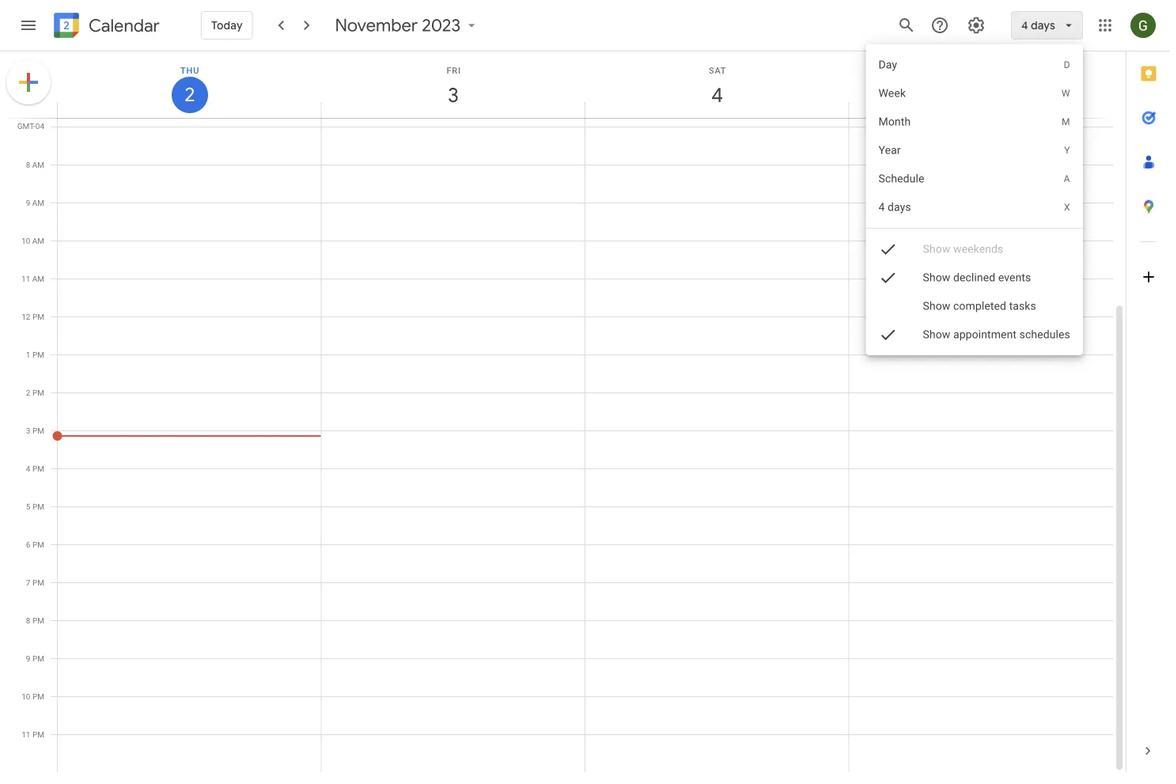 Task type: locate. For each thing, give the bounding box(es) containing it.
9 up 10 pm at the left of the page
[[26, 654, 30, 663]]

2 pm from the top
[[32, 350, 44, 359]]

pm down 7 pm
[[32, 616, 44, 625]]

show completed tasks
[[923, 300, 1037, 313]]

am for 11 am
[[32, 274, 44, 283]]

1 show from the top
[[923, 243, 951, 256]]

0 horizontal spatial 2
[[26, 388, 30, 397]]

pm for 9 pm
[[32, 654, 44, 663]]

calendar heading
[[85, 15, 160, 37]]

schedules
[[1020, 328, 1071, 341]]

0 horizontal spatial 4 days
[[879, 201, 911, 214]]

show
[[923, 243, 951, 256], [923, 271, 951, 284], [923, 300, 951, 313], [923, 328, 951, 341]]

8 pm
[[26, 616, 44, 625]]

show for show appointment schedules
[[923, 328, 951, 341]]

check checkbox item up show completed tasks
[[866, 263, 1083, 292]]

3 check from the top
[[879, 325, 898, 344]]

4
[[1021, 18, 1028, 32], [711, 82, 722, 108], [879, 201, 885, 214], [26, 464, 30, 473]]

2 down thu at the left top of page
[[183, 82, 194, 107]]

4 link
[[699, 77, 736, 113]]

am up 8 am at the left of page
[[32, 122, 44, 131]]

days right settings menu image
[[1031, 18, 1056, 32]]

0 vertical spatial 10
[[21, 236, 30, 245]]

show declined events
[[923, 271, 1031, 284]]

6 pm from the top
[[32, 502, 44, 511]]

1 vertical spatial 11
[[22, 730, 30, 739]]

3 column header
[[321, 51, 586, 118]]

0 vertical spatial check
[[879, 240, 898, 259]]

8
[[26, 160, 30, 169], [26, 616, 30, 625]]

0 vertical spatial 8
[[26, 160, 30, 169]]

9 am
[[26, 198, 44, 207]]

7 am
[[26, 122, 44, 131]]

calendar
[[89, 15, 160, 37]]

show left appointment
[[923, 328, 951, 341]]

year
[[879, 144, 901, 157]]

2 vertical spatial check
[[879, 325, 898, 344]]

check checkbox item down show completed tasks
[[866, 320, 1083, 349]]

11 for 11 am
[[21, 274, 30, 283]]

pm down 10 pm at the left of the page
[[32, 730, 44, 739]]

11 up 12
[[21, 274, 30, 283]]

pm for 11 pm
[[32, 730, 44, 739]]

2 link
[[172, 77, 208, 113]]

0 vertical spatial 3
[[447, 82, 458, 108]]

menu
[[866, 44, 1083, 366]]

pm
[[32, 312, 44, 321], [32, 350, 44, 359], [32, 388, 44, 397], [32, 426, 44, 435], [32, 464, 44, 473], [32, 502, 44, 511], [32, 540, 44, 549], [32, 578, 44, 587], [32, 616, 44, 625], [32, 654, 44, 663], [32, 692, 44, 701], [32, 730, 44, 739]]

1 11 from the top
[[21, 274, 30, 283]]

10 for 10 pm
[[22, 692, 30, 701]]

pm for 12 pm
[[32, 312, 44, 321]]

2 9 from the top
[[26, 654, 30, 663]]

day menu item
[[866, 51, 1083, 79]]

declined
[[954, 271, 996, 284]]

0 vertical spatial 4 days
[[1021, 18, 1056, 32]]

1 pm from the top
[[32, 312, 44, 321]]

grid
[[0, 51, 1126, 773]]

2 10 from the top
[[22, 692, 30, 701]]

1 horizontal spatial 3
[[447, 82, 458, 108]]

day
[[879, 58, 898, 71]]

7 pm
[[26, 578, 44, 587]]

2 11 from the top
[[22, 730, 30, 739]]

1 vertical spatial 4 days
[[879, 201, 911, 214]]

1 vertical spatial 10
[[22, 692, 30, 701]]

check for show declined events
[[879, 268, 898, 287]]

1 horizontal spatial 2
[[183, 82, 194, 107]]

week menu item
[[866, 79, 1083, 108]]

pm right the 5
[[32, 502, 44, 511]]

today
[[211, 18, 243, 32]]

10 up 11 am at the left
[[21, 236, 30, 245]]

am for 7 am
[[32, 122, 44, 131]]

am down 8 am at the left of page
[[32, 198, 44, 207]]

11 down 10 pm at the left of the page
[[22, 730, 30, 739]]

2 check from the top
[[879, 268, 898, 287]]

8 up '9 pm'
[[26, 616, 30, 625]]

pm right 1
[[32, 350, 44, 359]]

4 days down schedule
[[879, 201, 911, 214]]

4 pm from the top
[[32, 426, 44, 435]]

6 pm
[[26, 540, 44, 549]]

gmt-04
[[17, 121, 44, 131]]

11
[[21, 274, 30, 283], [22, 730, 30, 739]]

7 down 6
[[26, 578, 30, 587]]

0 vertical spatial 7
[[26, 122, 30, 131]]

pm for 1 pm
[[32, 350, 44, 359]]

9 up 10 am
[[26, 198, 30, 207]]

7 left 04
[[26, 122, 30, 131]]

y
[[1065, 145, 1071, 156]]

1 vertical spatial days
[[888, 201, 911, 214]]

4 show from the top
[[923, 328, 951, 341]]

pm for 5 pm
[[32, 502, 44, 511]]

4 down schedule
[[879, 201, 885, 214]]

show inside show completed tasks checkbox item
[[923, 300, 951, 313]]

9 pm from the top
[[32, 616, 44, 625]]

appointment
[[954, 328, 1017, 341]]

1 7 from the top
[[26, 122, 30, 131]]

column header
[[849, 51, 1113, 118]]

pm for 8 pm
[[32, 616, 44, 625]]

am
[[32, 122, 44, 131], [32, 160, 44, 169], [32, 198, 44, 207], [32, 236, 44, 245], [32, 274, 44, 283]]

1 8 from the top
[[26, 160, 30, 169]]

0 vertical spatial days
[[1031, 18, 1056, 32]]

pm up 3 pm
[[32, 388, 44, 397]]

3 check checkbox item from the top
[[866, 320, 1083, 349]]

check checkbox item up declined
[[866, 235, 1083, 263]]

4 down the sat
[[711, 82, 722, 108]]

2 7 from the top
[[26, 578, 30, 587]]

show left completed
[[923, 300, 951, 313]]

1 9 from the top
[[26, 198, 30, 207]]

0 vertical spatial 9
[[26, 198, 30, 207]]

am down 9 am
[[32, 236, 44, 245]]

november
[[335, 14, 418, 36]]

pm down 3 pm
[[32, 464, 44, 473]]

show left declined
[[923, 271, 951, 284]]

1 horizontal spatial 4 days
[[1021, 18, 1056, 32]]

9 for 9 pm
[[26, 654, 30, 663]]

pm down '9 pm'
[[32, 692, 44, 701]]

7
[[26, 122, 30, 131], [26, 578, 30, 587]]

w
[[1062, 88, 1071, 99]]

11 for 11 pm
[[22, 730, 30, 739]]

2 show from the top
[[923, 271, 951, 284]]

0 horizontal spatial days
[[888, 201, 911, 214]]

show for show weekends
[[923, 243, 951, 256]]

sat
[[709, 65, 727, 75]]

3 pm from the top
[[32, 388, 44, 397]]

5 pm from the top
[[32, 464, 44, 473]]

pm up 8 pm
[[32, 578, 44, 587]]

9 for 9 am
[[26, 198, 30, 207]]

5
[[26, 502, 30, 511]]

am for 10 am
[[32, 236, 44, 245]]

2 am from the top
[[32, 160, 44, 169]]

7 pm from the top
[[32, 540, 44, 549]]

1 vertical spatial 8
[[26, 616, 30, 625]]

5 am from the top
[[32, 274, 44, 283]]

4 days right settings menu image
[[1021, 18, 1056, 32]]

check checkbox item
[[866, 235, 1083, 263], [866, 263, 1083, 292], [866, 320, 1083, 349]]

1 vertical spatial check
[[879, 268, 898, 287]]

0 vertical spatial 2
[[183, 82, 194, 107]]

pm up 4 pm
[[32, 426, 44, 435]]

5 pm
[[26, 502, 44, 511]]

4 right settings menu image
[[1021, 18, 1028, 32]]

days down schedule
[[888, 201, 911, 214]]

2
[[183, 82, 194, 107], [26, 388, 30, 397]]

4 days button
[[1011, 6, 1083, 44]]

1 10 from the top
[[21, 236, 30, 245]]

10 for 10 am
[[21, 236, 30, 245]]

1 horizontal spatial days
[[1031, 18, 1056, 32]]

am down 7 am
[[32, 160, 44, 169]]

10 pm from the top
[[32, 654, 44, 663]]

4 days
[[1021, 18, 1056, 32], [879, 201, 911, 214]]

3
[[447, 82, 458, 108], [26, 426, 30, 435]]

8 pm from the top
[[32, 578, 44, 587]]

fri
[[447, 65, 461, 75]]

pm down 8 pm
[[32, 654, 44, 663]]

4 pm
[[26, 464, 44, 473]]

3 show from the top
[[923, 300, 951, 313]]

schedule
[[879, 172, 925, 185]]

3 down fri
[[447, 82, 458, 108]]

1 am from the top
[[32, 122, 44, 131]]

pm right 12
[[32, 312, 44, 321]]

1 vertical spatial 9
[[26, 654, 30, 663]]

am up 12 pm
[[32, 274, 44, 283]]

8 for 8 pm
[[26, 616, 30, 625]]

thu 2
[[181, 65, 200, 107]]

main drawer image
[[19, 16, 38, 35]]

am for 8 am
[[32, 160, 44, 169]]

3 up 4 pm
[[26, 426, 30, 435]]

show left weekends
[[923, 243, 951, 256]]

check
[[879, 240, 898, 259], [879, 268, 898, 287], [879, 325, 898, 344]]

6
[[26, 540, 30, 549]]

0 horizontal spatial 3
[[26, 426, 30, 435]]

9
[[26, 198, 30, 207], [26, 654, 30, 663]]

3 am from the top
[[32, 198, 44, 207]]

thu
[[181, 65, 200, 75]]

10 up 11 pm
[[22, 692, 30, 701]]

tab list
[[1127, 51, 1170, 729]]

10
[[21, 236, 30, 245], [22, 692, 30, 701]]

12 pm from the top
[[32, 730, 44, 739]]

calendar element
[[51, 9, 160, 44]]

11 pm from the top
[[32, 692, 44, 701]]

1 check from the top
[[879, 240, 898, 259]]

2 8 from the top
[[26, 616, 30, 625]]

3 inside fri 3
[[447, 82, 458, 108]]

days
[[1031, 18, 1056, 32], [888, 201, 911, 214]]

4 days inside popup button
[[1021, 18, 1056, 32]]

pm right 6
[[32, 540, 44, 549]]

1 vertical spatial 7
[[26, 578, 30, 587]]

2 down 1
[[26, 388, 30, 397]]

8 down 7 am
[[26, 160, 30, 169]]

4 am from the top
[[32, 236, 44, 245]]

0 vertical spatial 11
[[21, 274, 30, 283]]



Task type: describe. For each thing, give the bounding box(es) containing it.
menu containing check
[[866, 44, 1083, 366]]

events
[[999, 271, 1031, 284]]

month menu item
[[866, 108, 1083, 136]]

completed
[[954, 300, 1007, 313]]

4 days inside menu item
[[879, 201, 911, 214]]

fri 3
[[447, 65, 461, 108]]

pm for 7 pm
[[32, 578, 44, 587]]

today button
[[201, 6, 253, 44]]

8 am
[[26, 160, 44, 169]]

pm for 10 pm
[[32, 692, 44, 701]]

settings menu image
[[967, 16, 986, 35]]

4 days menu item
[[866, 193, 1083, 222]]

1 vertical spatial 3
[[26, 426, 30, 435]]

gmt-
[[17, 121, 35, 131]]

4 column header
[[585, 51, 849, 118]]

show for show declined events
[[923, 271, 951, 284]]

2 pm
[[26, 388, 44, 397]]

12 pm
[[22, 312, 44, 321]]

pm for 4 pm
[[32, 464, 44, 473]]

show appointment schedules
[[923, 328, 1071, 341]]

d
[[1064, 59, 1071, 70]]

november 2023 button
[[329, 14, 486, 36]]

3 link
[[435, 77, 472, 113]]

am for 9 am
[[32, 198, 44, 207]]

9 pm
[[26, 654, 44, 663]]

12
[[22, 312, 30, 321]]

weekends
[[954, 243, 1004, 256]]

pm for 3 pm
[[32, 426, 44, 435]]

3 pm
[[26, 426, 44, 435]]

sat 4
[[709, 65, 727, 108]]

4 up the 5
[[26, 464, 30, 473]]

2 check checkbox item from the top
[[866, 263, 1083, 292]]

4 inside popup button
[[1021, 18, 1028, 32]]

show completed tasks checkbox item
[[866, 247, 1083, 366]]

2023
[[422, 14, 461, 36]]

days inside popup button
[[1031, 18, 1056, 32]]

10 am
[[21, 236, 44, 245]]

month
[[879, 115, 911, 128]]

1 check checkbox item from the top
[[866, 235, 1083, 263]]

2 column header
[[57, 51, 322, 118]]

check for show appointment schedules
[[879, 325, 898, 344]]

pm for 2 pm
[[32, 388, 44, 397]]

pm for 6 pm
[[32, 540, 44, 549]]

show for show completed tasks
[[923, 300, 951, 313]]

4 inside menu item
[[879, 201, 885, 214]]

7 for 7 pm
[[26, 578, 30, 587]]

show weekends
[[923, 243, 1004, 256]]

november 2023
[[335, 14, 461, 36]]

tasks
[[1009, 300, 1037, 313]]

m
[[1062, 116, 1071, 127]]

week
[[879, 87, 906, 100]]

1
[[26, 350, 30, 359]]

x
[[1064, 202, 1071, 213]]

10 pm
[[22, 692, 44, 701]]

7 for 7 am
[[26, 122, 30, 131]]

11 am
[[21, 274, 44, 283]]

schedule menu item
[[866, 165, 1083, 193]]

check for show weekends
[[879, 240, 898, 259]]

8 for 8 am
[[26, 160, 30, 169]]

4 inside sat 4
[[711, 82, 722, 108]]

year menu item
[[866, 136, 1083, 165]]

days inside menu item
[[888, 201, 911, 214]]

a
[[1064, 173, 1071, 184]]

04
[[35, 121, 44, 131]]

1 vertical spatial 2
[[26, 388, 30, 397]]

1 pm
[[26, 350, 44, 359]]

11 pm
[[22, 730, 44, 739]]

2 inside thu 2
[[183, 82, 194, 107]]

grid containing 3
[[0, 51, 1126, 773]]



Task type: vqa. For each thing, say whether or not it's contained in the screenshot.
November
yes



